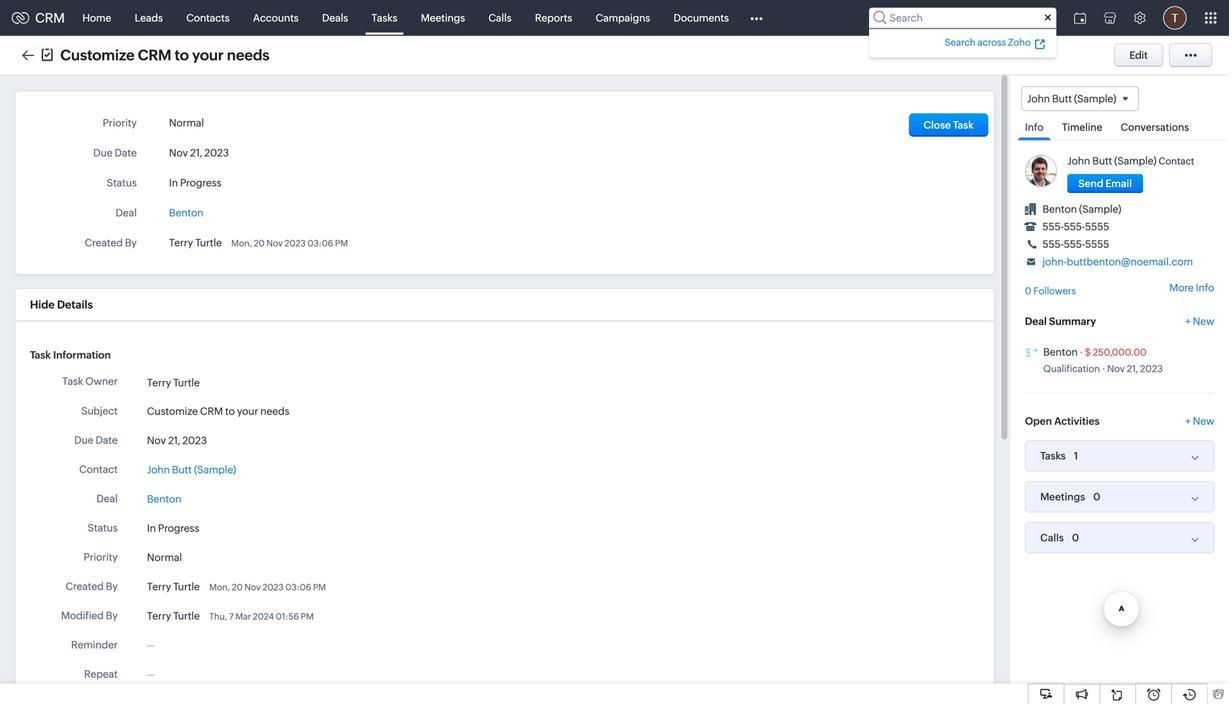 Task type: vqa. For each thing, say whether or not it's contained in the screenshot.
"01:56"
yes



Task type: locate. For each thing, give the bounding box(es) containing it.
deal for bottommost benton link
[[97, 493, 118, 505]]

status
[[107, 177, 137, 189], [88, 522, 118, 534]]

followers
[[1034, 286, 1076, 297]]

2 vertical spatial 0
[[1072, 532, 1079, 544]]

0 horizontal spatial tasks
[[372, 12, 398, 24]]

in progress
[[169, 177, 221, 189], [147, 523, 199, 534]]

0 horizontal spatial butt
[[172, 464, 192, 476]]

created by up the details
[[85, 237, 137, 249]]

2 horizontal spatial butt
[[1093, 155, 1113, 167]]

1 horizontal spatial john butt (sample)
[[1027, 93, 1117, 105]]

calls
[[489, 12, 512, 24], [1041, 532, 1064, 544]]

· down 250,000.00
[[1102, 364, 1106, 375]]

1 vertical spatial + new
[[1186, 416, 1215, 427]]

2 horizontal spatial task
[[953, 119, 974, 131]]

task for task owner
[[62, 376, 83, 387]]

2 555-555-5555 from the top
[[1043, 239, 1110, 250]]

21, inside benton · $ 250,000.00 qualification · nov 21, 2023
[[1127, 364, 1138, 375]]

5555 down benton (sample) link
[[1085, 221, 1110, 233]]

2 vertical spatial pm
[[301, 612, 314, 622]]

task right close
[[953, 119, 974, 131]]

2 5555 from the top
[[1085, 239, 1110, 250]]

1 horizontal spatial 0
[[1072, 532, 1079, 544]]

customize crm to your needs
[[60, 47, 270, 64], [147, 406, 290, 417]]

0 vertical spatial john
[[1027, 93, 1050, 105]]

new
[[1193, 316, 1215, 328], [1193, 416, 1215, 427]]

contacts link
[[175, 0, 241, 35]]

1 horizontal spatial calls
[[1041, 532, 1064, 544]]

meetings down 1
[[1041, 491, 1086, 503]]

2 vertical spatial task
[[62, 376, 83, 387]]

1 5555 from the top
[[1085, 221, 1110, 233]]

1 vertical spatial task
[[30, 349, 51, 361]]

0 vertical spatial 21,
[[190, 147, 202, 159]]

contact down subject
[[79, 464, 118, 476]]

to
[[175, 47, 189, 64], [225, 406, 235, 417]]

0 vertical spatial + new
[[1186, 316, 1215, 328]]

created
[[85, 237, 123, 249], [66, 581, 104, 593]]

accounts link
[[241, 0, 311, 35]]

priority
[[103, 117, 137, 129], [84, 552, 118, 563]]

2 vertical spatial john
[[147, 464, 170, 476]]

john butt (sample)
[[1027, 93, 1117, 105], [147, 464, 236, 476]]

20
[[254, 239, 265, 248], [232, 583, 243, 593]]

info link
[[1018, 111, 1051, 141]]

5555 up the john-buttbenton@noemail.com link
[[1085, 239, 1110, 250]]

hide details
[[30, 299, 93, 311]]

1 vertical spatial john butt (sample) link
[[147, 462, 236, 478]]

0 vertical spatial by
[[125, 237, 137, 249]]

1 vertical spatial customize
[[147, 406, 198, 417]]

needs
[[227, 47, 270, 64], [260, 406, 290, 417]]

by
[[125, 237, 137, 249], [106, 581, 118, 593], [106, 610, 118, 622]]

task down task information
[[62, 376, 83, 387]]

created up the details
[[85, 237, 123, 249]]

2 horizontal spatial 0
[[1094, 491, 1101, 503]]

+
[[1186, 316, 1191, 328], [1186, 416, 1191, 427]]

1 horizontal spatial customize
[[147, 406, 198, 417]]

more info link
[[1170, 282, 1215, 294]]

task information
[[30, 349, 111, 361]]

1 horizontal spatial your
[[237, 406, 258, 417]]

1 vertical spatial by
[[106, 581, 118, 593]]

benton · $ 250,000.00 qualification · nov 21, 2023
[[1044, 347, 1163, 375]]

John Butt (Sample) field
[[1022, 86, 1139, 111]]

·
[[1080, 347, 1083, 358], [1102, 364, 1106, 375]]

0 vertical spatial in
[[169, 177, 178, 189]]

meetings left calls link in the left of the page
[[421, 12, 465, 24]]

search
[[945, 37, 976, 48]]

customize right subject
[[147, 406, 198, 417]]

0 vertical spatial john butt (sample)
[[1027, 93, 1117, 105]]

0 horizontal spatial task
[[30, 349, 51, 361]]

thu, 7 mar 2024 01:56 pm
[[209, 612, 314, 622]]

pm
[[335, 239, 348, 248], [313, 583, 326, 593], [301, 612, 314, 622]]

terry turtle
[[169, 237, 222, 249], [147, 377, 200, 389], [147, 581, 200, 593], [147, 611, 200, 622]]

1 horizontal spatial contact
[[1159, 156, 1195, 167]]

benton for topmost benton link
[[169, 207, 204, 219]]

1 horizontal spatial task
[[62, 376, 83, 387]]

benton inside benton · $ 250,000.00 qualification · nov 21, 2023
[[1044, 347, 1078, 358]]

nov
[[169, 147, 188, 159], [267, 239, 283, 248], [1108, 364, 1125, 375], [147, 435, 166, 447], [245, 583, 261, 593]]

1 vertical spatial nov 21, 2023
[[147, 435, 207, 447]]

(sample)
[[1074, 93, 1117, 105], [1115, 155, 1157, 167], [1079, 204, 1122, 215], [194, 464, 236, 476]]

1 vertical spatial info
[[1196, 282, 1215, 294]]

555-555-5555 up "john-"
[[1043, 239, 1110, 250]]

2 vertical spatial deal
[[97, 493, 118, 505]]

created by up "modified by"
[[66, 581, 118, 593]]

+ new link
[[1186, 316, 1215, 335]]

0 vertical spatial +
[[1186, 316, 1191, 328]]

john butt (sample) contact
[[1068, 155, 1195, 167]]

john butt (sample) inside john butt (sample) "field"
[[1027, 93, 1117, 105]]

profile image
[[1164, 6, 1187, 30]]

0 vertical spatial new
[[1193, 316, 1215, 328]]

butt inside john butt (sample) "field"
[[1052, 93, 1072, 105]]

benton (sample) link
[[1043, 204, 1122, 215]]

information
[[53, 349, 111, 361]]

tasks left 1
[[1041, 450, 1066, 462]]

$
[[1085, 347, 1091, 358]]

home
[[82, 12, 111, 24]]

butt
[[1052, 93, 1072, 105], [1093, 155, 1113, 167], [172, 464, 192, 476]]

1 vertical spatial new
[[1193, 416, 1215, 427]]

mon,
[[231, 239, 252, 248], [209, 583, 230, 593]]

benton for benton (sample)
[[1043, 204, 1077, 215]]

1 + new from the top
[[1186, 316, 1215, 328]]

1 vertical spatial status
[[88, 522, 118, 534]]

0
[[1025, 286, 1032, 297], [1094, 491, 1101, 503], [1072, 532, 1079, 544]]

21,
[[190, 147, 202, 159], [1127, 364, 1138, 375], [168, 435, 180, 447]]

buttbenton@noemail.com
[[1067, 256, 1193, 268]]

contact down conversations
[[1159, 156, 1195, 167]]

meetings
[[421, 12, 465, 24], [1041, 491, 1086, 503]]

None button
[[1068, 174, 1143, 193]]

tasks
[[372, 12, 398, 24], [1041, 450, 1066, 462]]

0 horizontal spatial crm
[[35, 10, 65, 25]]

1 vertical spatial deal
[[1025, 316, 1047, 328]]

250,000.00
[[1093, 347, 1147, 358]]

1 vertical spatial 0
[[1094, 491, 1101, 503]]

created by
[[85, 237, 137, 249], [66, 581, 118, 593]]

terry
[[169, 237, 193, 249], [147, 377, 171, 389], [147, 581, 171, 593], [147, 611, 171, 622]]

customize
[[60, 47, 135, 64], [147, 406, 198, 417]]

0 vertical spatial mon,
[[231, 239, 252, 248]]

0 horizontal spatial in
[[147, 523, 156, 534]]

5555
[[1085, 221, 1110, 233], [1085, 239, 1110, 250]]

calendar image
[[1074, 12, 1087, 24]]

2 + new from the top
[[1186, 416, 1215, 427]]

0 vertical spatial customize crm to your needs
[[60, 47, 270, 64]]

due
[[93, 147, 113, 159], [74, 435, 93, 446]]

2023
[[204, 147, 229, 159], [285, 239, 306, 248], [1140, 364, 1163, 375], [182, 435, 207, 447], [263, 583, 284, 593]]

customize down home "link"
[[60, 47, 135, 64]]

1 horizontal spatial john
[[1027, 93, 1050, 105]]

task left information
[[30, 349, 51, 361]]

normal
[[169, 117, 204, 129], [147, 552, 182, 564]]

turtle
[[195, 237, 222, 249], [173, 377, 200, 389], [173, 581, 200, 593], [173, 611, 200, 622]]

1 horizontal spatial meetings
[[1041, 491, 1086, 503]]

0 horizontal spatial contact
[[79, 464, 118, 476]]

2023 inside benton · $ 250,000.00 qualification · nov 21, 2023
[[1140, 364, 1163, 375]]

1 horizontal spatial 20
[[254, 239, 265, 248]]

profile element
[[1155, 0, 1196, 35]]

1 555-555-5555 from the top
[[1043, 221, 1110, 233]]

info right more
[[1196, 282, 1215, 294]]

· left $
[[1080, 347, 1083, 358]]

0 horizontal spatial 21,
[[168, 435, 180, 447]]

activities
[[1055, 416, 1100, 427]]

info left timeline
[[1025, 122, 1044, 133]]

1 vertical spatial needs
[[260, 406, 290, 417]]

1 horizontal spatial butt
[[1052, 93, 1072, 105]]

due date
[[93, 147, 137, 159], [74, 435, 118, 446]]

date
[[115, 147, 137, 159], [96, 435, 118, 446]]

0 horizontal spatial 0
[[1025, 286, 1032, 297]]

created up modified
[[66, 581, 104, 593]]

meetings link
[[409, 0, 477, 35]]

03:06
[[308, 239, 333, 248], [285, 583, 311, 593]]

tasks link
[[360, 0, 409, 35]]

1 horizontal spatial tasks
[[1041, 450, 1066, 462]]

1 new from the top
[[1193, 316, 1215, 328]]

2024
[[253, 612, 274, 622]]

1 vertical spatial 555-555-5555
[[1043, 239, 1110, 250]]

contact inside the john butt (sample) contact
[[1159, 156, 1195, 167]]

1 horizontal spatial crm
[[138, 47, 171, 64]]

1 vertical spatial created
[[66, 581, 104, 593]]

0 vertical spatial due
[[93, 147, 113, 159]]

task for task information
[[30, 349, 51, 361]]

0 vertical spatial info
[[1025, 122, 1044, 133]]

john butt (sample) link
[[1068, 155, 1157, 167], [147, 462, 236, 478]]

your
[[192, 47, 224, 64], [237, 406, 258, 417]]

repeat
[[84, 669, 118, 680]]

0 vertical spatial your
[[192, 47, 224, 64]]

reports
[[535, 12, 572, 24]]

benton link
[[169, 203, 204, 219], [1044, 347, 1078, 358], [147, 492, 182, 507]]

john
[[1027, 93, 1050, 105], [1068, 155, 1091, 167], [147, 464, 170, 476]]

2 horizontal spatial 21,
[[1127, 364, 1138, 375]]

1 vertical spatial john butt (sample)
[[147, 464, 236, 476]]

0 vertical spatial deal
[[116, 207, 137, 219]]

555-555-5555 down benton (sample) link
[[1043, 221, 1110, 233]]

progress
[[180, 177, 221, 189], [158, 523, 199, 534]]

contact
[[1159, 156, 1195, 167], [79, 464, 118, 476]]

1 vertical spatial 5555
[[1085, 239, 1110, 250]]

+ new
[[1186, 316, 1215, 328], [1186, 416, 1215, 427]]

john-buttbenton@noemail.com
[[1043, 256, 1193, 268]]

summary
[[1049, 316, 1096, 328]]

1 vertical spatial contact
[[79, 464, 118, 476]]

tasks right deals
[[372, 12, 398, 24]]

mon, 20 nov 2023 03:06 pm
[[231, 239, 348, 248], [209, 583, 326, 593]]



Task type: describe. For each thing, give the bounding box(es) containing it.
0 horizontal spatial john butt (sample)
[[147, 464, 236, 476]]

reminder
[[71, 639, 118, 651]]

2 horizontal spatial crm
[[200, 406, 223, 417]]

0 vertical spatial calls
[[489, 12, 512, 24]]

search across zoho link
[[943, 35, 1048, 50]]

0 horizontal spatial john butt (sample) link
[[147, 462, 236, 478]]

create menu image
[[1030, 0, 1065, 35]]

john-
[[1043, 256, 1067, 268]]

0 horizontal spatial your
[[192, 47, 224, 64]]

mar
[[235, 612, 251, 622]]

details
[[57, 299, 93, 311]]

0 for meetings
[[1094, 491, 1101, 503]]

task owner
[[62, 376, 118, 387]]

0 followers
[[1025, 286, 1076, 297]]

1 vertical spatial calls
[[1041, 532, 1064, 544]]

0 vertical spatial pm
[[335, 239, 348, 248]]

0 horizontal spatial john
[[147, 464, 170, 476]]

0 horizontal spatial mon,
[[209, 583, 230, 593]]

deals
[[322, 12, 348, 24]]

0 vertical spatial status
[[107, 177, 137, 189]]

more
[[1170, 282, 1194, 294]]

subject
[[81, 405, 118, 417]]

thu,
[[209, 612, 227, 622]]

1 vertical spatial meetings
[[1041, 491, 1086, 503]]

1 vertical spatial mon, 20 nov 2023 03:06 pm
[[209, 583, 326, 593]]

accounts
[[253, 12, 299, 24]]

2 + from the top
[[1186, 416, 1191, 427]]

edit button
[[1114, 44, 1164, 67]]

documents link
[[662, 0, 741, 35]]

0 vertical spatial task
[[953, 119, 974, 131]]

1 horizontal spatial in
[[169, 177, 178, 189]]

0 vertical spatial date
[[115, 147, 137, 159]]

1 horizontal spatial to
[[225, 406, 235, 417]]

deal for topmost benton link
[[116, 207, 137, 219]]

zoho
[[1008, 37, 1031, 48]]

logo image
[[12, 12, 29, 24]]

home link
[[71, 0, 123, 35]]

0 vertical spatial meetings
[[421, 12, 465, 24]]

more info
[[1170, 282, 1215, 294]]

1 vertical spatial tasks
[[1041, 450, 1066, 462]]

deals link
[[311, 0, 360, 35]]

1 vertical spatial in
[[147, 523, 156, 534]]

1 vertical spatial benton link
[[1044, 347, 1078, 358]]

1 horizontal spatial mon,
[[231, 239, 252, 248]]

0 vertical spatial ·
[[1080, 347, 1083, 358]]

search across zoho
[[945, 37, 1031, 48]]

0 horizontal spatial info
[[1025, 122, 1044, 133]]

1 vertical spatial normal
[[147, 552, 182, 564]]

(sample) inside "field"
[[1074, 93, 1117, 105]]

1 vertical spatial progress
[[158, 523, 199, 534]]

new inside + new link
[[1193, 316, 1215, 328]]

1 vertical spatial crm
[[138, 47, 171, 64]]

1 vertical spatial your
[[237, 406, 258, 417]]

timeline
[[1062, 122, 1103, 133]]

1 vertical spatial created by
[[66, 581, 118, 593]]

reports link
[[523, 0, 584, 35]]

1 horizontal spatial john butt (sample) link
[[1068, 155, 1157, 167]]

1 vertical spatial customize crm to your needs
[[147, 406, 290, 417]]

2 vertical spatial by
[[106, 610, 118, 622]]

modified by
[[61, 610, 118, 622]]

calls link
[[477, 0, 523, 35]]

leads
[[135, 12, 163, 24]]

2 vertical spatial butt
[[172, 464, 192, 476]]

0 vertical spatial due date
[[93, 147, 137, 159]]

0 vertical spatial created
[[85, 237, 123, 249]]

nov inside benton · $ 250,000.00 qualification · nov 21, 2023
[[1108, 364, 1125, 375]]

leads link
[[123, 0, 175, 35]]

2 vertical spatial 21,
[[168, 435, 180, 447]]

open
[[1025, 416, 1052, 427]]

0 vertical spatial needs
[[227, 47, 270, 64]]

owner
[[85, 376, 118, 387]]

hide
[[30, 299, 55, 311]]

0 vertical spatial 03:06
[[308, 239, 333, 248]]

benton (sample)
[[1043, 204, 1122, 215]]

01:56
[[276, 612, 299, 622]]

0 horizontal spatial 20
[[232, 583, 243, 593]]

0 vertical spatial 20
[[254, 239, 265, 248]]

1 vertical spatial pm
[[313, 583, 326, 593]]

campaigns link
[[584, 0, 662, 35]]

1 horizontal spatial ·
[[1102, 364, 1106, 375]]

close task link
[[909, 113, 989, 137]]

0 horizontal spatial to
[[175, 47, 189, 64]]

deal summary
[[1025, 316, 1096, 328]]

1
[[1074, 450, 1078, 462]]

1 vertical spatial priority
[[84, 552, 118, 563]]

hide details link
[[30, 299, 93, 311]]

0 vertical spatial created by
[[85, 237, 137, 249]]

2 vertical spatial benton link
[[147, 492, 182, 507]]

open activities
[[1025, 416, 1100, 427]]

1 vertical spatial john
[[1068, 155, 1091, 167]]

Search field
[[869, 8, 1057, 28]]

2 new from the top
[[1193, 416, 1215, 427]]

1 vertical spatial 03:06
[[285, 583, 311, 593]]

0 vertical spatial benton link
[[169, 203, 204, 219]]

edit
[[1130, 49, 1148, 61]]

close
[[924, 119, 951, 131]]

1 vertical spatial due date
[[74, 435, 118, 446]]

0 vertical spatial customize
[[60, 47, 135, 64]]

7
[[229, 612, 234, 622]]

0 for calls
[[1072, 532, 1079, 544]]

0 vertical spatial progress
[[180, 177, 221, 189]]

documents
[[674, 12, 729, 24]]

benton for bottommost benton link
[[147, 493, 182, 505]]

crm link
[[12, 10, 65, 25]]

1 vertical spatial in progress
[[147, 523, 199, 534]]

0 vertical spatial nov 21, 2023
[[169, 147, 229, 159]]

1 + from the top
[[1186, 316, 1191, 328]]

modified
[[61, 610, 104, 622]]

qualification
[[1044, 364, 1100, 375]]

across
[[978, 37, 1006, 48]]

conversations
[[1121, 122, 1189, 133]]

john-buttbenton@noemail.com link
[[1043, 256, 1193, 268]]

contacts
[[186, 12, 230, 24]]

0 vertical spatial priority
[[103, 117, 137, 129]]

0 vertical spatial in progress
[[169, 177, 221, 189]]

0 vertical spatial mon, 20 nov 2023 03:06 pm
[[231, 239, 348, 248]]

1 horizontal spatial 21,
[[190, 147, 202, 159]]

1 vertical spatial due
[[74, 435, 93, 446]]

campaigns
[[596, 12, 650, 24]]

0 vertical spatial normal
[[169, 117, 204, 129]]

Other Modules field
[[741, 6, 772, 30]]

1 vertical spatial butt
[[1093, 155, 1113, 167]]

close task
[[924, 119, 974, 131]]

1 vertical spatial date
[[96, 435, 118, 446]]

0 vertical spatial 0
[[1025, 286, 1032, 297]]

conversations link
[[1114, 111, 1197, 140]]

john inside "field"
[[1027, 93, 1050, 105]]

0 vertical spatial tasks
[[372, 12, 398, 24]]

timeline link
[[1055, 111, 1110, 140]]



